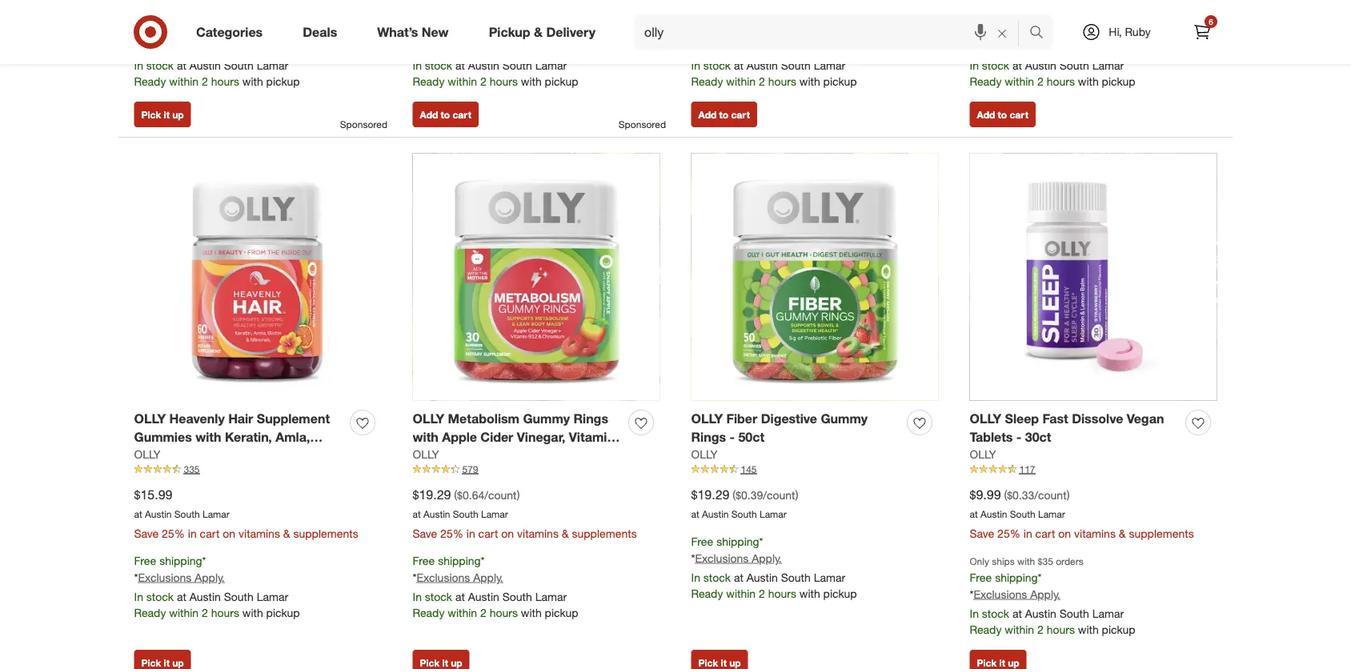Task type: describe. For each thing, give the bounding box(es) containing it.
- inside olly fiber digestive gummy rings - 50ct
[[730, 429, 735, 445]]

what's
[[377, 24, 418, 40]]

- down vitamin
[[566, 448, 572, 463]]

hi, ruby
[[1109, 25, 1151, 39]]

austin inside * exclusions apply. in stock at  austin south lamar ready within 2 hours with pickup
[[747, 58, 778, 72]]

b12
[[413, 448, 436, 463]]

in inside only ships with $35 orders free shipping * * exclusions apply. in stock at  austin south lamar ready within 2 hours with pickup
[[970, 607, 979, 621]]

lamar inside $19.29 ( $0.39 /count ) at austin south lamar
[[760, 508, 787, 520]]

within inside in stock at  austin south lamar ready within 2 hours with pickup
[[448, 74, 477, 88]]

delivery
[[546, 24, 596, 40]]

south inside $9.99 ( $0.33 /count ) at austin south lamar save 25% in cart on vitamins & supplements
[[1010, 508, 1036, 520]]

save for $19.29
[[413, 527, 437, 541]]

austin inside $19.29 ( $0.39 /count ) at austin south lamar
[[702, 508, 729, 520]]

6
[[1209, 16, 1214, 26]]

add for * exclusions apply. in stock at  austin south lamar ready within 2 hours with pickup
[[699, 108, 717, 121]]

- inside 'olly sleep fast dissolve vegan tablets - 30ct'
[[1017, 429, 1022, 445]]

categories
[[196, 24, 263, 40]]

chromium
[[452, 448, 516, 463]]

117 link
[[970, 463, 1218, 477]]

/count for 50ct
[[763, 488, 796, 502]]

$9.99 ( $0.33 /count ) at austin south lamar save 25% in cart on vitamins & supplements
[[970, 487, 1195, 541]]

ships
[[992, 555, 1015, 567]]

heavenly
[[169, 411, 225, 427]]

austin inside $9.99 ( $0.33 /count ) at austin south lamar save 25% in cart on vitamins & supplements
[[981, 508, 1008, 520]]

pick it up for olly fiber digestive gummy rings - 50ct
[[699, 657, 741, 669]]

olly link for olly metabolism gummy rings with apple cider vinegar, vitamin b12 & chromium - apple - 30ct
[[413, 447, 439, 463]]

at inside only ships with $35 orders free shipping * * exclusions apply. in stock at  austin south lamar ready within 2 hours with pickup
[[1013, 607, 1022, 621]]

supplement
[[257, 411, 330, 427]]

1 vertical spatial apple
[[528, 448, 563, 463]]

at inside * exclusions apply. in stock at  austin south lamar ready within 2 hours with pickup
[[734, 58, 744, 72]]

save for $9.99
[[970, 527, 995, 541]]

pickup
[[489, 24, 531, 40]]

olly inside 'olly sleep fast dissolve vegan tablets - 30ct'
[[970, 411, 1002, 427]]

add for free shipping * * exclusions apply. in stock at  austin south lamar ready within 2 hours with pickup
[[977, 108, 996, 121]]

it for olly metabolism gummy rings with apple cider vinegar, vitamin b12 & chromium - apple - 30ct
[[442, 657, 448, 669]]

$15.99
[[134, 487, 172, 503]]

add to cart for free shipping * * exclusions apply. in stock at  austin south lamar ready within 2 hours with pickup
[[977, 108, 1029, 121]]

/count for -
[[1035, 488, 1067, 502]]

on inside $15.99 at austin south lamar save 25% in cart on vitamins & supplements
[[223, 527, 236, 541]]

hair
[[228, 411, 253, 427]]

& right pickup
[[534, 24, 543, 40]]

new
[[422, 24, 449, 40]]

in for $9.99
[[1024, 527, 1033, 541]]

south inside in stock at  austin south lamar ready within 2 hours with pickup
[[503, 58, 532, 72]]

lamar inside only ships with $35 orders free shipping * * exclusions apply. in stock at  austin south lamar ready within 2 hours with pickup
[[1093, 607, 1124, 621]]

amla,
[[276, 429, 310, 445]]

add to cart button for * exclusions apply. in stock at  austin south lamar ready within 2 hours with pickup
[[691, 102, 757, 127]]

cart inside $9.99 ( $0.33 /count ) at austin south lamar save 25% in cart on vitamins & supplements
[[1036, 527, 1056, 541]]

fiber
[[727, 411, 758, 427]]

pick it up for olly heavenly hair supplement gummies with keratin, amla, biotin & minerals - 60ct
[[141, 657, 184, 669]]

olly up $19.29 ( $0.39 /count ) at austin south lamar
[[691, 447, 718, 461]]

hours inside * exclusions apply. in stock at  austin south lamar ready within 2 hours with pickup
[[768, 74, 797, 88]]

fast
[[1043, 411, 1069, 427]]

up for olly heavenly hair supplement gummies with keratin, amla, biotin & minerals - 60ct
[[172, 657, 184, 669]]

it for olly fiber digestive gummy rings - 50ct
[[721, 657, 727, 669]]

austin inside $15.99 at austin south lamar save 25% in cart on vitamins & supplements
[[145, 508, 172, 520]]

25% for $9.99
[[998, 527, 1021, 541]]

with inside olly metabolism gummy rings with apple cider vinegar, vitamin b12 & chromium - apple - 30ct
[[413, 429, 439, 445]]

orders
[[1056, 555, 1084, 567]]

south inside * exclusions apply. in stock at  austin south lamar ready within 2 hours with pickup
[[781, 58, 811, 72]]

at inside $19.29 ( $0.64 /count ) at austin south lamar save 25% in cart on vitamins & supplements
[[413, 508, 421, 520]]

olly link for olly sleep fast dissolve vegan tablets - 30ct
[[970, 447, 997, 463]]

with inside in stock at  austin south lamar ready within 2 hours with pickup
[[521, 74, 542, 88]]

stock inside * exclusions apply. in stock at  austin south lamar ready within 2 hours with pickup
[[704, 58, 731, 72]]

$19.29 for olly metabolism gummy rings with apple cider vinegar, vitamin b12 & chromium - apple - 30ct
[[413, 487, 451, 503]]

olly down "gummies"
[[134, 447, 161, 461]]

south inside $19.29 ( $0.39 /count ) at austin south lamar
[[732, 508, 757, 520]]

olly link for olly fiber digestive gummy rings - 50ct
[[691, 447, 718, 463]]

free inside only ships with $35 orders free shipping * * exclusions apply. in stock at  austin south lamar ready within 2 hours with pickup
[[970, 571, 992, 585]]

south inside $15.99 at austin south lamar save 25% in cart on vitamins & supplements
[[174, 508, 200, 520]]

lamar inside $19.29 ( $0.64 /count ) at austin south lamar save 25% in cart on vitamins & supplements
[[481, 508, 508, 520]]

335
[[184, 463, 200, 475]]

supplements for $9.99
[[1129, 527, 1195, 541]]

cart inside $15.99 at austin south lamar save 25% in cart on vitamins & supplements
[[200, 527, 220, 541]]

biotin
[[134, 448, 170, 463]]

vinegar,
[[517, 429, 566, 445]]

deals
[[303, 24, 337, 40]]

olly metabolism gummy rings with apple cider vinegar, vitamin b12 & chromium - apple - 30ct
[[413, 411, 615, 463]]

gummies
[[134, 429, 192, 445]]

exclusions inside * exclusions apply. in stock at  austin south lamar ready within 2 hours with pickup
[[695, 39, 749, 53]]

categories link
[[183, 14, 283, 50]]

sponsored for add to cart
[[619, 119, 666, 131]]

2 inside * exclusions apply. in stock at  austin south lamar ready within 2 hours with pickup
[[759, 74, 765, 88]]

$19.29 ( $0.39 /count ) at austin south lamar
[[691, 487, 799, 520]]

$9.99
[[970, 487, 1001, 503]]

25% for $19.29
[[440, 527, 464, 541]]

$15.99 at austin south lamar save 25% in cart on vitamins & supplements
[[134, 487, 359, 541]]

2 inside only ships with $35 orders free shipping * * exclusions apply. in stock at  austin south lamar ready within 2 hours with pickup
[[1038, 623, 1044, 637]]

30ct inside 'olly sleep fast dissolve vegan tablets - 30ct'
[[1026, 429, 1052, 445]]

what's new
[[377, 24, 449, 40]]

pick for olly sleep fast dissolve vegan tablets - 30ct
[[977, 657, 997, 669]]

- down vinegar,
[[519, 448, 524, 463]]

ready inside only ships with $35 orders free shipping * * exclusions apply. in stock at  austin south lamar ready within 2 hours with pickup
[[970, 623, 1002, 637]]

ready inside in stock at  austin south lamar ready within 2 hours with pickup
[[413, 74, 445, 88]]

ruby
[[1125, 25, 1151, 39]]

6 link
[[1185, 14, 1220, 50]]

vitamins for $9.99
[[1075, 527, 1116, 541]]

cider
[[481, 429, 514, 445]]

579
[[462, 463, 478, 475]]

free shipping * * exclusions apply. in stock at  austin south lamar ready within 2 hours with pickup for olly fiber digestive gummy rings - 50ct
[[691, 535, 857, 600]]

stock inside only ships with $35 orders free shipping * * exclusions apply. in stock at  austin south lamar ready within 2 hours with pickup
[[982, 607, 1010, 621]]

& inside $15.99 at austin south lamar save 25% in cart on vitamins & supplements
[[283, 527, 290, 541]]

hi,
[[1109, 25, 1122, 39]]

1 add from the left
[[420, 108, 438, 121]]

at inside $15.99 at austin south lamar save 25% in cart on vitamins & supplements
[[134, 508, 142, 520]]

* exclusions apply. in stock at  austin south lamar ready within 2 hours with pickup
[[691, 39, 857, 88]]

& inside olly heavenly hair supplement gummies with keratin, amla, biotin & minerals - 60ct
[[173, 448, 182, 463]]

olly metabolism gummy rings with apple cider vinegar, vitamin b12 & chromium - apple - 30ct link
[[413, 410, 623, 463]]

free shipping * * exclusions apply. in stock at  austin south lamar ready within 2 hours with pickup for olly metabolism gummy rings with apple cider vinegar, vitamin b12 & chromium - apple - 30ct
[[413, 554, 579, 620]]

hours inside in stock at  austin south lamar ready within 2 hours with pickup
[[490, 74, 518, 88]]

$35
[[1038, 555, 1054, 567]]

only
[[970, 555, 990, 567]]

olly fiber digestive gummy rings - 50ct link
[[691, 410, 901, 447]]

shipping inside only ships with $35 orders free shipping * * exclusions apply. in stock at  austin south lamar ready within 2 hours with pickup
[[995, 571, 1038, 585]]

exclusions inside only ships with $35 orders free shipping * * exclusions apply. in stock at  austin south lamar ready within 2 hours with pickup
[[974, 587, 1028, 601]]

olly fiber digestive gummy rings - 50ct
[[691, 411, 868, 445]]

it for olly sleep fast dissolve vegan tablets - 30ct
[[1000, 657, 1006, 669]]

& inside $19.29 ( $0.64 /count ) at austin south lamar save 25% in cart on vitamins & supplements
[[562, 527, 569, 541]]

2 inside in stock at  austin south lamar ready within 2 hours with pickup
[[480, 74, 487, 88]]

pick it up button for olly metabolism gummy rings with apple cider vinegar, vitamin b12 & chromium - apple - 30ct
[[413, 650, 470, 669]]

pick it up button for olly sleep fast dissolve vegan tablets - 30ct
[[970, 650, 1027, 669]]

within inside * exclusions apply. in stock at  austin south lamar ready within 2 hours with pickup
[[726, 74, 756, 88]]

in for $19.29
[[467, 527, 475, 541]]

lamar inside * exclusions apply. in stock at  austin south lamar ready within 2 hours with pickup
[[814, 58, 846, 72]]

at inside $9.99 ( $0.33 /count ) at austin south lamar save 25% in cart on vitamins & supplements
[[970, 508, 978, 520]]

at inside in stock at  austin south lamar ready within 2 hours with pickup
[[456, 58, 465, 72]]

30ct inside olly metabolism gummy rings with apple cider vinegar, vitamin b12 & chromium - apple - 30ct
[[575, 448, 601, 463]]



Task type: vqa. For each thing, say whether or not it's contained in the screenshot.
SUPPLEMENTS
yes



Task type: locate. For each thing, give the bounding box(es) containing it.
pick it up for olly sleep fast dissolve vegan tablets - 30ct
[[977, 657, 1020, 669]]

save inside $9.99 ( $0.33 /count ) at austin south lamar save 25% in cart on vitamins & supplements
[[970, 527, 995, 541]]

with inside olly heavenly hair supplement gummies with keratin, amla, biotin & minerals - 60ct
[[196, 429, 221, 445]]

rings inside olly metabolism gummy rings with apple cider vinegar, vitamin b12 & chromium - apple - 30ct
[[574, 411, 609, 427]]

1 horizontal spatial $19.29
[[691, 487, 730, 503]]

0 horizontal spatial add to cart
[[420, 108, 472, 121]]

3 ) from the left
[[1067, 488, 1070, 502]]

sleep
[[1005, 411, 1039, 427]]

pick for olly heavenly hair supplement gummies with keratin, amla, biotin & minerals - 60ct
[[141, 657, 161, 669]]

olly inside olly heavenly hair supplement gummies with keratin, amla, biotin & minerals - 60ct
[[134, 411, 166, 427]]

olly up "gummies"
[[134, 411, 166, 427]]

1 horizontal spatial 25%
[[440, 527, 464, 541]]

pick for olly fiber digestive gummy rings - 50ct
[[699, 657, 718, 669]]

apply. inside * exclusions apply. in stock at  austin south lamar ready within 2 hours with pickup
[[752, 39, 782, 53]]

only ships with $35 orders free shipping * * exclusions apply. in stock at  austin south lamar ready within 2 hours with pickup
[[970, 555, 1136, 637]]

olly link for olly heavenly hair supplement gummies with keratin, amla, biotin & minerals - 60ct
[[134, 447, 161, 463]]

vitamins
[[239, 527, 280, 541], [517, 527, 559, 541], [1075, 527, 1116, 541]]

sponsored
[[340, 119, 388, 131], [619, 119, 666, 131]]

2 horizontal spatial supplements
[[1129, 527, 1195, 541]]

( inside $19.29 ( $0.64 /count ) at austin south lamar save 25% in cart on vitamins & supplements
[[454, 488, 457, 502]]

50ct
[[739, 429, 765, 445]]

2 sponsored from the left
[[619, 119, 666, 131]]

olly sleep fast dissolve vegan tablets - 30ct
[[970, 411, 1165, 445]]

& down '335' link at left
[[283, 527, 290, 541]]

1 horizontal spatial apple
[[528, 448, 563, 463]]

* inside * exclusions apply. in stock at  austin south lamar ready within 2 hours with pickup
[[691, 39, 695, 53]]

it for olly heavenly hair supplement gummies with keratin, amla, biotin & minerals - 60ct
[[164, 657, 170, 669]]

on down '335' link at left
[[223, 527, 236, 541]]

1 horizontal spatial supplements
[[572, 527, 637, 541]]

2
[[202, 74, 208, 88], [480, 74, 487, 88], [759, 74, 765, 88], [1038, 74, 1044, 88], [759, 586, 765, 600], [202, 606, 208, 620], [480, 606, 487, 620], [1038, 623, 1044, 637]]

60ct
[[250, 448, 276, 463]]

1 horizontal spatial /count
[[763, 488, 796, 502]]

25% inside $19.29 ( $0.64 /count ) at austin south lamar save 25% in cart on vitamins & supplements
[[440, 527, 464, 541]]

gummy inside olly metabolism gummy rings with apple cider vinegar, vitamin b12 & chromium - apple - 30ct
[[523, 411, 570, 427]]

2 horizontal spatial save
[[970, 527, 995, 541]]

2 horizontal spatial add to cart
[[977, 108, 1029, 121]]

save up only
[[970, 527, 995, 541]]

in inside in stock at  austin south lamar ready within 2 hours with pickup
[[413, 58, 422, 72]]

0 horizontal spatial )
[[517, 488, 520, 502]]

1 in from the left
[[188, 527, 197, 541]]

1 horizontal spatial (
[[733, 488, 736, 502]]

2 horizontal spatial vitamins
[[1075, 527, 1116, 541]]

within inside only ships with $35 orders free shipping * * exclusions apply. in stock at  austin south lamar ready within 2 hours with pickup
[[1005, 623, 1035, 637]]

) down 145 link
[[796, 488, 799, 502]]

apply.
[[195, 39, 225, 53], [752, 39, 782, 53], [1031, 39, 1061, 53], [752, 551, 782, 565], [195, 570, 225, 584], [473, 570, 503, 584], [1031, 587, 1061, 601]]

1 horizontal spatial gummy
[[821, 411, 868, 427]]

add to cart button for free shipping * * exclusions apply. in stock at  austin south lamar ready within 2 hours with pickup
[[970, 102, 1036, 127]]

dissolve
[[1072, 411, 1124, 427]]

0 horizontal spatial on
[[223, 527, 236, 541]]

1 save from the left
[[134, 527, 159, 541]]

olly heavenly hair supplement gummies with keratin, amla, biotin & minerals - 60ct
[[134, 411, 330, 463]]

on down 579 link
[[502, 527, 514, 541]]

olly heavenly hair supplement gummies with keratin, amla, biotin & minerals - 60ct link
[[134, 410, 344, 463]]

1 vertical spatial 30ct
[[575, 448, 601, 463]]

pickup & delivery
[[489, 24, 596, 40]]

3 in from the left
[[1024, 527, 1033, 541]]

3 add from the left
[[977, 108, 996, 121]]

pickup inside * exclusions apply. in stock at  austin south lamar ready within 2 hours with pickup
[[824, 74, 857, 88]]

on inside $9.99 ( $0.33 /count ) at austin south lamar save 25% in cart on vitamins & supplements
[[1059, 527, 1071, 541]]

within
[[169, 74, 199, 88], [448, 74, 477, 88], [726, 74, 756, 88], [1005, 74, 1035, 88], [726, 586, 756, 600], [169, 606, 199, 620], [448, 606, 477, 620], [1005, 623, 1035, 637]]

1 horizontal spatial )
[[796, 488, 799, 502]]

3 add to cart from the left
[[977, 108, 1029, 121]]

0 vertical spatial rings
[[574, 411, 609, 427]]

2 25% from the left
[[440, 527, 464, 541]]

0 horizontal spatial supplements
[[293, 527, 359, 541]]

apply. inside only ships with $35 orders free shipping * * exclusions apply. in stock at  austin south lamar ready within 2 hours with pickup
[[1031, 587, 1061, 601]]

apple down vinegar,
[[528, 448, 563, 463]]

sponsored for pick it up
[[340, 119, 388, 131]]

0 horizontal spatial gummy
[[523, 411, 570, 427]]

vegan
[[1127, 411, 1165, 427]]

$19.29 ( $0.64 /count ) at austin south lamar save 25% in cart on vitamins & supplements
[[413, 487, 637, 541]]

1 vitamins from the left
[[239, 527, 280, 541]]

- down sleep
[[1017, 429, 1022, 445]]

apple
[[442, 429, 477, 445], [528, 448, 563, 463]]

1 horizontal spatial add to cart
[[699, 108, 750, 121]]

/count down 117
[[1035, 488, 1067, 502]]

2 gummy from the left
[[821, 411, 868, 427]]

/count down 145 link
[[763, 488, 796, 502]]

0 horizontal spatial sponsored
[[340, 119, 388, 131]]

in inside $9.99 ( $0.33 /count ) at austin south lamar save 25% in cart on vitamins & supplements
[[1024, 527, 1033, 541]]

olly heavenly hair supplement gummies with keratin, amla, biotin & minerals - 60ct image
[[134, 153, 382, 401], [134, 153, 382, 401]]

0 horizontal spatial vitamins
[[239, 527, 280, 541]]

vitamins down '335' link at left
[[239, 527, 280, 541]]

3 ( from the left
[[1004, 488, 1007, 502]]

- inside olly heavenly hair supplement gummies with keratin, amla, biotin & minerals - 60ct
[[241, 448, 247, 463]]

0 vertical spatial 30ct
[[1026, 429, 1052, 445]]

it
[[164, 108, 170, 121], [164, 657, 170, 669], [442, 657, 448, 669], [721, 657, 727, 669], [1000, 657, 1006, 669]]

( inside $9.99 ( $0.33 /count ) at austin south lamar save 25% in cart on vitamins & supplements
[[1004, 488, 1007, 502]]

add to cart for * exclusions apply. in stock at  austin south lamar ready within 2 hours with pickup
[[699, 108, 750, 121]]

3 add to cart button from the left
[[970, 102, 1036, 127]]

with inside * exclusions apply. in stock at  austin south lamar ready within 2 hours with pickup
[[800, 74, 821, 88]]

2 ( from the left
[[733, 488, 736, 502]]

( for tablets
[[1004, 488, 1007, 502]]

25%
[[162, 527, 185, 541], [440, 527, 464, 541], [998, 527, 1021, 541]]

30ct down vitamin
[[575, 448, 601, 463]]

) for 50ct
[[796, 488, 799, 502]]

2 olly link from the left
[[413, 447, 439, 463]]

2 save from the left
[[413, 527, 437, 541]]

0 horizontal spatial 25%
[[162, 527, 185, 541]]

/count inside $9.99 ( $0.33 /count ) at austin south lamar save 25% in cart on vitamins & supplements
[[1035, 488, 1067, 502]]

2 on from the left
[[502, 527, 514, 541]]

25% down $0.64
[[440, 527, 464, 541]]

supplements inside $15.99 at austin south lamar save 25% in cart on vitamins & supplements
[[293, 527, 359, 541]]

1 horizontal spatial save
[[413, 527, 437, 541]]

save inside $19.29 ( $0.64 /count ) at austin south lamar save 25% in cart on vitamins & supplements
[[413, 527, 437, 541]]

gummy up vinegar,
[[523, 411, 570, 427]]

0 horizontal spatial save
[[134, 527, 159, 541]]

- left "50ct"
[[730, 429, 735, 445]]

145 link
[[691, 463, 939, 477]]

up for olly sleep fast dissolve vegan tablets - 30ct
[[1008, 657, 1020, 669]]

3 vitamins from the left
[[1075, 527, 1116, 541]]

0 horizontal spatial /count
[[485, 488, 517, 502]]

rings left "50ct"
[[691, 429, 726, 445]]

free shipping
[[413, 22, 481, 36]]

south inside $19.29 ( $0.64 /count ) at austin south lamar save 25% in cart on vitamins & supplements
[[453, 508, 479, 520]]

( down fiber
[[733, 488, 736, 502]]

pick it up for olly metabolism gummy rings with apple cider vinegar, vitamin b12 & chromium - apple - 30ct
[[420, 657, 463, 669]]

0 horizontal spatial to
[[441, 108, 450, 121]]

add to cart button
[[413, 102, 479, 127], [691, 102, 757, 127], [970, 102, 1036, 127]]

& down 579 link
[[562, 527, 569, 541]]

/count down chromium
[[485, 488, 517, 502]]

keratin,
[[225, 429, 272, 445]]

1 on from the left
[[223, 527, 236, 541]]

lamar inside $15.99 at austin south lamar save 25% in cart on vitamins & supplements
[[203, 508, 230, 520]]

- down keratin,
[[241, 448, 247, 463]]

minerals
[[186, 448, 238, 463]]

1 horizontal spatial vitamins
[[517, 527, 559, 541]]

cart
[[453, 108, 472, 121], [731, 108, 750, 121], [1010, 108, 1029, 121], [200, 527, 220, 541], [479, 527, 498, 541], [1036, 527, 1056, 541]]

1 vertical spatial rings
[[691, 429, 726, 445]]

on inside $19.29 ( $0.64 /count ) at austin south lamar save 25% in cart on vitamins & supplements
[[502, 527, 514, 541]]

supplements
[[293, 527, 359, 541], [572, 527, 637, 541], [1129, 527, 1195, 541]]

2 horizontal spatial add to cart button
[[970, 102, 1036, 127]]

olly metabolism gummy rings with apple cider vinegar, vitamin b12 & chromium - apple - 30ct image
[[413, 153, 660, 401], [413, 153, 660, 401]]

hours inside only ships with $35 orders free shipping * * exclusions apply. in stock at  austin south lamar ready within 2 hours with pickup
[[1047, 623, 1075, 637]]

2 to from the left
[[720, 108, 729, 121]]

2 in from the left
[[467, 527, 475, 541]]

0 horizontal spatial rings
[[574, 411, 609, 427]]

1 horizontal spatial rings
[[691, 429, 726, 445]]

search button
[[1023, 14, 1061, 53]]

free shipping * * exclusions apply. in stock at  austin south lamar ready within 2 hours with pickup
[[134, 22, 300, 88], [970, 22, 1136, 88], [691, 535, 857, 600], [134, 554, 300, 620], [413, 554, 579, 620]]

olly
[[134, 411, 166, 427], [413, 411, 445, 427], [691, 411, 723, 427], [970, 411, 1002, 427], [134, 447, 161, 461], [413, 447, 439, 461], [691, 447, 718, 461], [970, 447, 997, 461]]

lamar inside in stock at  austin south lamar ready within 2 hours with pickup
[[535, 58, 567, 72]]

pick for olly metabolism gummy rings with apple cider vinegar, vitamin b12 & chromium - apple - 30ct
[[420, 657, 440, 669]]

olly down tablets
[[970, 447, 997, 461]]

25% inside $15.99 at austin south lamar save 25% in cart on vitamins & supplements
[[162, 527, 185, 541]]

in inside $19.29 ( $0.64 /count ) at austin south lamar save 25% in cart on vitamins & supplements
[[467, 527, 475, 541]]

olly left chromium
[[413, 447, 439, 461]]

1 horizontal spatial add
[[699, 108, 717, 121]]

deals link
[[289, 14, 357, 50]]

on for $9.99
[[1059, 527, 1071, 541]]

olly link down tablets
[[970, 447, 997, 463]]

what's new link
[[364, 14, 469, 50]]

) down 579 link
[[517, 488, 520, 502]]

exclusions apply. link
[[138, 39, 225, 53], [695, 39, 782, 53], [974, 39, 1061, 53], [695, 551, 782, 565], [138, 570, 225, 584], [417, 570, 503, 584], [974, 587, 1061, 601]]

30ct
[[1026, 429, 1052, 445], [575, 448, 601, 463]]

& inside $9.99 ( $0.33 /count ) at austin south lamar save 25% in cart on vitamins & supplements
[[1119, 527, 1126, 541]]

30ct down sleep
[[1026, 429, 1052, 445]]

0 horizontal spatial add
[[420, 108, 438, 121]]

) for cider
[[517, 488, 520, 502]]

1 sponsored from the left
[[340, 119, 388, 131]]

supplements inside $9.99 ( $0.33 /count ) at austin south lamar save 25% in cart on vitamins & supplements
[[1129, 527, 1195, 541]]

/count inside $19.29 ( $0.39 /count ) at austin south lamar
[[763, 488, 796, 502]]

1 25% from the left
[[162, 527, 185, 541]]

vitamins down 579 link
[[517, 527, 559, 541]]

25% down $15.99
[[162, 527, 185, 541]]

$19.29 left $0.39
[[691, 487, 730, 503]]

austin inside in stock at  austin south lamar ready within 2 hours with pickup
[[468, 58, 499, 72]]

in stock at  austin south lamar ready within 2 hours with pickup
[[413, 58, 579, 88]]

( down chromium
[[454, 488, 457, 502]]

gummy right digestive
[[821, 411, 868, 427]]

1 add to cart from the left
[[420, 108, 472, 121]]

1 horizontal spatial add to cart button
[[691, 102, 757, 127]]

gummy inside olly fiber digestive gummy rings - 50ct
[[821, 411, 868, 427]]

0 horizontal spatial apple
[[442, 429, 477, 445]]

up
[[172, 108, 184, 121], [172, 657, 184, 669], [451, 657, 463, 669], [730, 657, 741, 669], [1008, 657, 1020, 669]]

( for -
[[733, 488, 736, 502]]

(
[[454, 488, 457, 502], [733, 488, 736, 502], [1004, 488, 1007, 502]]

) inside $19.29 ( $0.64 /count ) at austin south lamar save 25% in cart on vitamins & supplements
[[517, 488, 520, 502]]

What can we help you find? suggestions appear below search field
[[635, 14, 1034, 50]]

& right b12
[[440, 448, 448, 463]]

1 horizontal spatial sponsored
[[619, 119, 666, 131]]

vitamins inside $19.29 ( $0.64 /count ) at austin south lamar save 25% in cart on vitamins & supplements
[[517, 527, 559, 541]]

$19.29 for olly fiber digestive gummy rings - 50ct
[[691, 487, 730, 503]]

cart inside $19.29 ( $0.64 /count ) at austin south lamar save 25% in cart on vitamins & supplements
[[479, 527, 498, 541]]

0 horizontal spatial add to cart button
[[413, 102, 479, 127]]

tablets
[[970, 429, 1013, 445]]

pickup inside in stock at  austin south lamar ready within 2 hours with pickup
[[545, 74, 579, 88]]

1 horizontal spatial to
[[720, 108, 729, 121]]

on for $19.29
[[502, 527, 514, 541]]

1 horizontal spatial in
[[467, 527, 475, 541]]

vitamins inside $9.99 ( $0.33 /count ) at austin south lamar save 25% in cart on vitamins & supplements
[[1075, 527, 1116, 541]]

2 horizontal spatial 25%
[[998, 527, 1021, 541]]

digestive
[[761, 411, 818, 427]]

$19.29 inside $19.29 ( $0.39 /count ) at austin south lamar
[[691, 487, 730, 503]]

1 /count from the left
[[485, 488, 517, 502]]

supplements for $19.29
[[572, 527, 637, 541]]

2 ) from the left
[[796, 488, 799, 502]]

3 save from the left
[[970, 527, 995, 541]]

pick it up
[[141, 108, 184, 121], [141, 657, 184, 669], [420, 657, 463, 669], [699, 657, 741, 669], [977, 657, 1020, 669]]

olly link up $19.29 ( $0.39 /count ) at austin south lamar
[[691, 447, 718, 463]]

3 /count from the left
[[1035, 488, 1067, 502]]

lamar inside $9.99 ( $0.33 /count ) at austin south lamar save 25% in cart on vitamins & supplements
[[1039, 508, 1066, 520]]

vitamins inside $15.99 at austin south lamar save 25% in cart on vitamins & supplements
[[239, 527, 280, 541]]

in down $0.33 on the bottom right of the page
[[1024, 527, 1033, 541]]

in inside $15.99 at austin south lamar save 25% in cart on vitamins & supplements
[[188, 527, 197, 541]]

( for apple
[[454, 488, 457, 502]]

4 olly link from the left
[[970, 447, 997, 463]]

save inside $15.99 at austin south lamar save 25% in cart on vitamins & supplements
[[134, 527, 159, 541]]

up for olly fiber digestive gummy rings - 50ct
[[730, 657, 741, 669]]

2 add to cart from the left
[[699, 108, 750, 121]]

25% inside $9.99 ( $0.33 /count ) at austin south lamar save 25% in cart on vitamins & supplements
[[998, 527, 1021, 541]]

in
[[188, 527, 197, 541], [467, 527, 475, 541], [1024, 527, 1033, 541]]

ready inside * exclusions apply. in stock at  austin south lamar ready within 2 hours with pickup
[[691, 74, 723, 88]]

1 horizontal spatial 30ct
[[1026, 429, 1052, 445]]

on up orders
[[1059, 527, 1071, 541]]

in down $0.64
[[467, 527, 475, 541]]

pickup
[[266, 74, 300, 88], [545, 74, 579, 88], [824, 74, 857, 88], [1102, 74, 1136, 88], [824, 586, 857, 600], [266, 606, 300, 620], [545, 606, 579, 620], [1102, 623, 1136, 637]]

at inside $19.29 ( $0.39 /count ) at austin south lamar
[[691, 508, 700, 520]]

olly link left chromium
[[413, 447, 439, 463]]

olly inside olly fiber digestive gummy rings - 50ct
[[691, 411, 723, 427]]

olly link down "gummies"
[[134, 447, 161, 463]]

to for free shipping * * exclusions apply. in stock at  austin south lamar ready within 2 hours with pickup
[[998, 108, 1007, 121]]

add
[[420, 108, 438, 121], [699, 108, 717, 121], [977, 108, 996, 121]]

1 to from the left
[[441, 108, 450, 121]]

exclusions
[[138, 39, 192, 53], [695, 39, 749, 53], [974, 39, 1028, 53], [695, 551, 749, 565], [138, 570, 192, 584], [417, 570, 470, 584], [974, 587, 1028, 601]]

& inside olly metabolism gummy rings with apple cider vinegar, vitamin b12 & chromium - apple - 30ct
[[440, 448, 448, 463]]

add to cart
[[420, 108, 472, 121], [699, 108, 750, 121], [977, 108, 1029, 121]]

2 horizontal spatial (
[[1004, 488, 1007, 502]]

rings inside olly fiber digestive gummy rings - 50ct
[[691, 429, 726, 445]]

0 horizontal spatial (
[[454, 488, 457, 502]]

/count for cider
[[485, 488, 517, 502]]

olly fiber digestive gummy rings - 50ct image
[[691, 153, 939, 401], [691, 153, 939, 401]]

save down $15.99
[[134, 527, 159, 541]]

1 add to cart button from the left
[[413, 102, 479, 127]]

0 vertical spatial apple
[[442, 429, 477, 445]]

austin inside only ships with $35 orders free shipping * * exclusions apply. in stock at  austin south lamar ready within 2 hours with pickup
[[1026, 607, 1057, 621]]

117
[[1020, 463, 1036, 475]]

2 /count from the left
[[763, 488, 796, 502]]

free shipping * * exclusions apply. in stock at  austin south lamar ready within 2 hours with pickup for olly heavenly hair supplement gummies with keratin, amla, biotin & minerals - 60ct
[[134, 554, 300, 620]]

)
[[517, 488, 520, 502], [796, 488, 799, 502], [1067, 488, 1070, 502]]

on
[[223, 527, 236, 541], [502, 527, 514, 541], [1059, 527, 1071, 541]]

& down 117 link
[[1119, 527, 1126, 541]]

olly up tablets
[[970, 411, 1002, 427]]

vitamin
[[569, 429, 615, 445]]

2 horizontal spatial add
[[977, 108, 996, 121]]

2 horizontal spatial on
[[1059, 527, 1071, 541]]

save down b12
[[413, 527, 437, 541]]

2 horizontal spatial /count
[[1035, 488, 1067, 502]]

south inside only ships with $35 orders free shipping * * exclusions apply. in stock at  austin south lamar ready within 2 hours with pickup
[[1060, 607, 1090, 621]]

( right $9.99
[[1004, 488, 1007, 502]]

) inside $19.29 ( $0.39 /count ) at austin south lamar
[[796, 488, 799, 502]]

vitamins up orders
[[1075, 527, 1116, 541]]

579 link
[[413, 463, 660, 477]]

) down 117 link
[[1067, 488, 1070, 502]]

in down 335
[[188, 527, 197, 541]]

) for -
[[1067, 488, 1070, 502]]

$19.29 inside $19.29 ( $0.64 /count ) at austin south lamar save 25% in cart on vitamins & supplements
[[413, 487, 451, 503]]

to for * exclusions apply. in stock at  austin south lamar ready within 2 hours with pickup
[[720, 108, 729, 121]]

) inside $9.99 ( $0.33 /count ) at austin south lamar save 25% in cart on vitamins & supplements
[[1067, 488, 1070, 502]]

metabolism
[[448, 411, 520, 427]]

save
[[134, 527, 159, 541], [413, 527, 437, 541], [970, 527, 995, 541]]

olly inside olly metabolism gummy rings with apple cider vinegar, vitamin b12 & chromium - apple - 30ct
[[413, 411, 445, 427]]

pick it up button for olly heavenly hair supplement gummies with keratin, amla, biotin & minerals - 60ct
[[134, 650, 191, 669]]

austin inside $19.29 ( $0.64 /count ) at austin south lamar save 25% in cart on vitamins & supplements
[[424, 508, 450, 520]]

$19.29
[[413, 487, 451, 503], [691, 487, 730, 503]]

free
[[134, 22, 156, 36], [413, 22, 435, 36], [970, 22, 992, 36], [691, 535, 714, 549], [134, 554, 156, 568], [413, 554, 435, 568], [970, 571, 992, 585]]

south
[[224, 58, 254, 72], [503, 58, 532, 72], [781, 58, 811, 72], [1060, 58, 1090, 72], [174, 508, 200, 520], [453, 508, 479, 520], [732, 508, 757, 520], [1010, 508, 1036, 520], [781, 570, 811, 584], [224, 590, 254, 604], [503, 590, 532, 604], [1060, 607, 1090, 621]]

2 vitamins from the left
[[517, 527, 559, 541]]

pick it up button for olly fiber digestive gummy rings - 50ct
[[691, 650, 748, 669]]

2 horizontal spatial )
[[1067, 488, 1070, 502]]

supplements inside $19.29 ( $0.64 /count ) at austin south lamar save 25% in cart on vitamins & supplements
[[572, 527, 637, 541]]

0 horizontal spatial 30ct
[[575, 448, 601, 463]]

apple up chromium
[[442, 429, 477, 445]]

1 supplements from the left
[[293, 527, 359, 541]]

335 link
[[134, 463, 382, 477]]

search
[[1023, 26, 1061, 41]]

3 25% from the left
[[998, 527, 1021, 541]]

&
[[534, 24, 543, 40], [173, 448, 182, 463], [440, 448, 448, 463], [283, 527, 290, 541], [562, 527, 569, 541], [1119, 527, 1126, 541]]

olly up b12
[[413, 411, 445, 427]]

stock inside in stock at  austin south lamar ready within 2 hours with pickup
[[425, 58, 452, 72]]

3 olly link from the left
[[691, 447, 718, 463]]

pickup inside only ships with $35 orders free shipping * * exclusions apply. in stock at  austin south lamar ready within 2 hours with pickup
[[1102, 623, 1136, 637]]

145
[[741, 463, 757, 475]]

shipping
[[159, 22, 202, 36], [438, 22, 481, 36], [995, 22, 1038, 36], [717, 535, 760, 549], [159, 554, 202, 568], [438, 554, 481, 568], [995, 571, 1038, 585]]

rings up vitamin
[[574, 411, 609, 427]]

2 horizontal spatial in
[[1024, 527, 1033, 541]]

pickup & delivery link
[[475, 14, 616, 50]]

2 add from the left
[[699, 108, 717, 121]]

1 $19.29 from the left
[[413, 487, 451, 503]]

1 horizontal spatial on
[[502, 527, 514, 541]]

$0.33
[[1007, 488, 1035, 502]]

stock
[[146, 58, 174, 72], [425, 58, 452, 72], [704, 58, 731, 72], [982, 58, 1010, 72], [704, 570, 731, 584], [146, 590, 174, 604], [425, 590, 452, 604], [982, 607, 1010, 621]]

gummy
[[523, 411, 570, 427], [821, 411, 868, 427]]

25% up ships
[[998, 527, 1021, 541]]

1 olly link from the left
[[134, 447, 161, 463]]

vitamins for $19.29
[[517, 527, 559, 541]]

hours
[[211, 74, 239, 88], [490, 74, 518, 88], [768, 74, 797, 88], [1047, 74, 1075, 88], [768, 586, 797, 600], [211, 606, 239, 620], [490, 606, 518, 620], [1047, 623, 1075, 637]]

3 on from the left
[[1059, 527, 1071, 541]]

up for olly metabolism gummy rings with apple cider vinegar, vitamin b12 & chromium - apple - 30ct
[[451, 657, 463, 669]]

olly sleep fast dissolve vegan tablets - 30ct image
[[970, 153, 1218, 401], [970, 153, 1218, 401]]

in inside * exclusions apply. in stock at  austin south lamar ready within 2 hours with pickup
[[691, 58, 701, 72]]

0 horizontal spatial $19.29
[[413, 487, 451, 503]]

2 $19.29 from the left
[[691, 487, 730, 503]]

pick it up button
[[134, 102, 191, 127], [134, 650, 191, 669], [413, 650, 470, 669], [691, 650, 748, 669], [970, 650, 1027, 669]]

1 gummy from the left
[[523, 411, 570, 427]]

2 horizontal spatial to
[[998, 108, 1007, 121]]

with
[[242, 74, 263, 88], [521, 74, 542, 88], [800, 74, 821, 88], [1078, 74, 1099, 88], [196, 429, 221, 445], [413, 429, 439, 445], [1018, 555, 1036, 567], [800, 586, 821, 600], [242, 606, 263, 620], [521, 606, 542, 620], [1078, 623, 1099, 637]]

2 add to cart button from the left
[[691, 102, 757, 127]]

& left 335
[[173, 448, 182, 463]]

1 ) from the left
[[517, 488, 520, 502]]

$0.39
[[736, 488, 763, 502]]

$0.64
[[457, 488, 485, 502]]

0 horizontal spatial in
[[188, 527, 197, 541]]

3 supplements from the left
[[1129, 527, 1195, 541]]

2 supplements from the left
[[572, 527, 637, 541]]

3 to from the left
[[998, 108, 1007, 121]]

in
[[134, 58, 143, 72], [413, 58, 422, 72], [691, 58, 701, 72], [970, 58, 979, 72], [691, 570, 701, 584], [134, 590, 143, 604], [413, 590, 422, 604], [970, 607, 979, 621]]

$19.29 left $0.64
[[413, 487, 451, 503]]

olly sleep fast dissolve vegan tablets - 30ct link
[[970, 410, 1180, 447]]

olly left fiber
[[691, 411, 723, 427]]

1 ( from the left
[[454, 488, 457, 502]]



